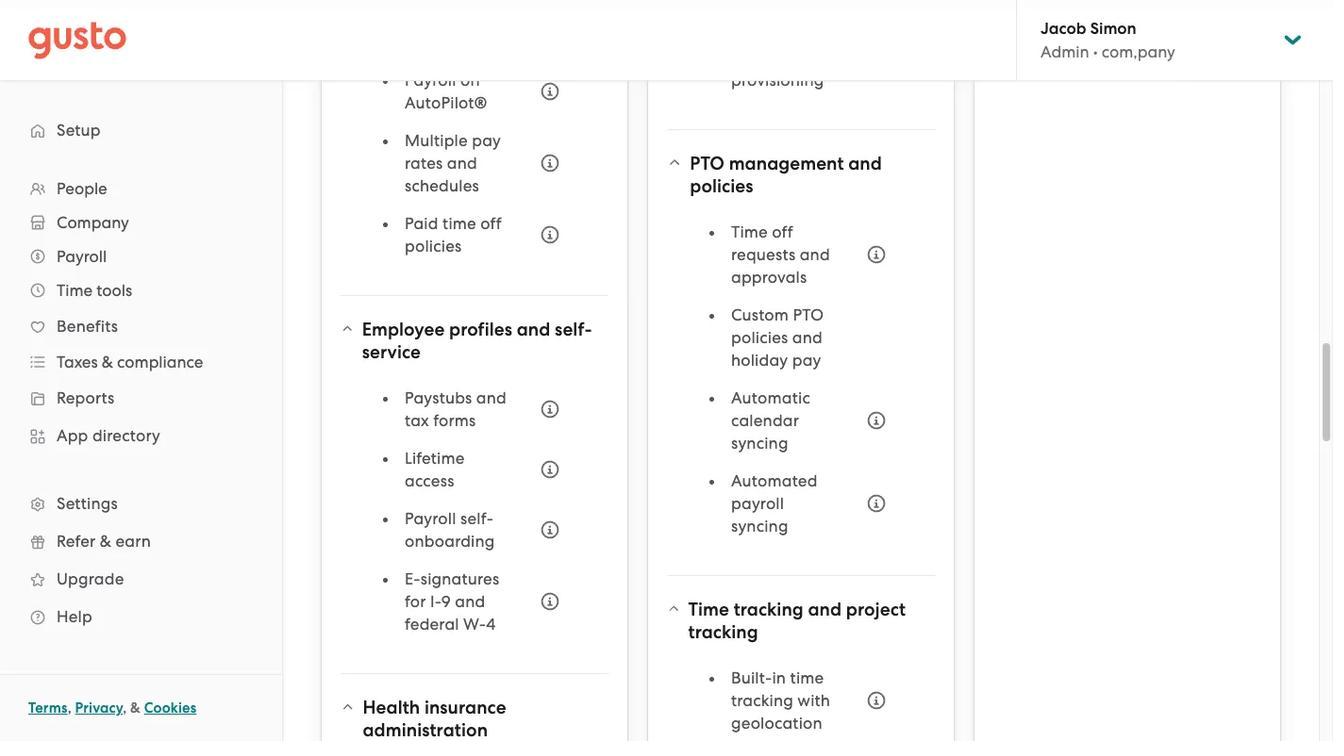 Task type: vqa. For each thing, say whether or not it's contained in the screenshot.
Taxes & compliance Dropdown Button
yes



Task type: describe. For each thing, give the bounding box(es) containing it.
time tools button
[[19, 274, 263, 308]]

cookies button
[[144, 697, 197, 720]]

service
[[362, 342, 421, 363]]

payroll
[[731, 494, 784, 513]]

health
[[363, 697, 420, 719]]

software
[[731, 48, 798, 67]]

privacy link
[[75, 700, 123, 717]]

& for earn
[[100, 532, 111, 551]]

geolocation
[[731, 714, 823, 733]]

2 vertical spatial &
[[130, 700, 141, 717]]

policies inside custom pto policies and holiday pay
[[731, 328, 788, 347]]

self- inside payroll self- onboarding
[[460, 509, 494, 528]]

pto management and policies button
[[667, 142, 935, 209]]

payroll for payroll on autopilot®
[[405, 71, 456, 90]]

taxes
[[57, 353, 98, 372]]

setup link
[[19, 113, 263, 147]]

syncing for calendar
[[731, 434, 788, 453]]

employee profiles and self- service button
[[341, 308, 609, 375]]

taxes & compliance
[[57, 353, 203, 372]]

built-
[[731, 669, 772, 688]]

payroll for payroll
[[57, 247, 107, 266]]

upgrade link
[[19, 562, 263, 596]]

pto management and policies
[[690, 153, 882, 197]]

reports
[[57, 389, 115, 408]]

off inside time off requests and approvals
[[772, 223, 793, 242]]

1 , from the left
[[68, 700, 72, 717]]

com,pany
[[1102, 42, 1175, 61]]

and inside employee profiles and self- service
[[517, 319, 550, 341]]

automatic calendar syncing
[[731, 389, 810, 453]]

lifetime access
[[405, 449, 465, 491]]

in
[[772, 669, 786, 688]]

paid time off policies
[[405, 214, 502, 256]]

compliance
[[117, 353, 203, 372]]

administration
[[363, 720, 488, 742]]

provisioning
[[731, 71, 824, 90]]

automatic
[[731, 389, 810, 408]]

syncing for payroll
[[731, 517, 788, 536]]

and inside e-signatures for i-9 and federal w-4
[[455, 592, 485, 611]]

calendar
[[731, 411, 799, 430]]

health insurance administration
[[363, 697, 506, 742]]

and inside pto management and policies
[[848, 153, 882, 175]]

e-signatures for i-9 and federal w-4
[[405, 570, 499, 634]]

terms link
[[28, 700, 68, 717]]

and inside custom pto policies and holiday pay
[[792, 328, 823, 347]]

built-in time tracking with geolocation
[[731, 669, 830, 733]]

off inside paid time off policies
[[480, 214, 502, 233]]

tools
[[96, 281, 132, 300]]

list containing paystubs and tax forms
[[384, 387, 571, 651]]

time inside paid time off policies
[[443, 214, 476, 233]]

settings
[[57, 494, 118, 513]]

time for time tracking and project tracking
[[688, 599, 729, 621]]

one-
[[731, 25, 771, 44]]

app
[[57, 426, 88, 445]]

self- inside employee profiles and self- service
[[555, 319, 592, 341]]

refer & earn link
[[19, 525, 263, 559]]

gusto navigation element
[[0, 81, 282, 666]]

upgrade
[[57, 570, 124, 589]]

privacy
[[75, 700, 123, 717]]

0 vertical spatial tracking
[[734, 599, 804, 621]]

admin
[[1041, 42, 1089, 61]]

w-
[[463, 615, 486, 634]]

payroll button
[[19, 240, 263, 274]]

company button
[[19, 206, 263, 240]]

1 vertical spatial tracking
[[688, 622, 758, 643]]

pay inside custom pto policies and holiday pay
[[792, 351, 821, 370]]

terms , privacy , & cookies
[[28, 700, 197, 717]]

pay inside multiple pay rates and schedules
[[472, 131, 501, 150]]

custom pto policies and holiday pay
[[731, 306, 824, 370]]

rates
[[405, 154, 443, 173]]

one-click software provisioning
[[731, 25, 824, 90]]

employee profiles and self- service
[[362, 319, 592, 363]]

home image
[[28, 21, 126, 59]]

taxes & compliance button
[[19, 345, 263, 379]]

company
[[57, 213, 129, 232]]

reports link
[[19, 381, 263, 415]]

help link
[[19, 600, 263, 634]]

policies for pto
[[690, 175, 753, 197]]

management
[[729, 153, 844, 175]]

refer & earn
[[57, 532, 151, 551]]

jacob
[[1041, 19, 1086, 39]]

time tracking and project tracking
[[688, 599, 906, 643]]

paystubs and tax forms
[[405, 389, 507, 430]]

earn
[[116, 532, 151, 551]]

pto inside custom pto policies and holiday pay
[[793, 306, 824, 325]]

custom
[[731, 306, 789, 325]]

project
[[846, 599, 906, 621]]

i-
[[430, 592, 441, 611]]

app directory
[[57, 426, 160, 445]]

simon
[[1090, 19, 1137, 39]]



Task type: locate. For each thing, give the bounding box(es) containing it.
insurance
[[424, 697, 506, 719]]

tracking down built-
[[731, 692, 793, 710]]

2 vertical spatial time
[[688, 599, 729, 621]]

forms
[[433, 411, 476, 430]]

0 vertical spatial policies
[[690, 175, 753, 197]]

onboarding
[[405, 532, 495, 551]]

syncing
[[731, 434, 788, 453], [731, 517, 788, 536]]

1 horizontal spatial ,
[[123, 700, 127, 717]]

cookies
[[144, 700, 197, 717]]

1 vertical spatial self-
[[460, 509, 494, 528]]

1 vertical spatial syncing
[[731, 517, 788, 536]]

and up schedules
[[447, 154, 477, 173]]

1 horizontal spatial off
[[772, 223, 793, 242]]

and
[[848, 153, 882, 175], [447, 154, 477, 173], [800, 245, 830, 264], [517, 319, 550, 341], [792, 328, 823, 347], [476, 389, 507, 408], [455, 592, 485, 611], [808, 599, 842, 621]]

tracking up in
[[734, 599, 804, 621]]

payroll
[[405, 71, 456, 90], [57, 247, 107, 266], [405, 509, 456, 528]]

time tracking and project tracking button
[[667, 588, 935, 656]]

and right the profiles
[[517, 319, 550, 341]]

and inside time tracking and project tracking
[[808, 599, 842, 621]]

federal
[[405, 615, 459, 634]]

self- right the profiles
[[555, 319, 592, 341]]

1 horizontal spatial self-
[[555, 319, 592, 341]]

0 horizontal spatial pto
[[690, 153, 725, 175]]

2 vertical spatial tracking
[[731, 692, 793, 710]]

paid
[[405, 214, 438, 233]]

0 vertical spatial pay
[[472, 131, 501, 150]]

policies down the paid
[[405, 237, 462, 256]]

2 vertical spatial payroll
[[405, 509, 456, 528]]

list
[[384, 0, 571, 273], [0, 172, 282, 636], [710, 221, 897, 553], [384, 387, 571, 651]]

automated payroll syncing
[[731, 472, 818, 536]]

1 vertical spatial time
[[57, 281, 93, 300]]

policies up holiday
[[731, 328, 788, 347]]

0 horizontal spatial time
[[443, 214, 476, 233]]

time inside time off requests and approvals
[[731, 223, 768, 242]]

access
[[405, 472, 454, 491]]

time tools
[[57, 281, 132, 300]]

and right paystubs
[[476, 389, 507, 408]]

0 vertical spatial pto
[[690, 153, 725, 175]]

with
[[798, 692, 830, 710]]

4
[[486, 615, 496, 634]]

syncing down calendar
[[731, 434, 788, 453]]

profiles
[[449, 319, 512, 341]]

e-
[[405, 570, 421, 589]]

0 vertical spatial payroll
[[405, 71, 456, 90]]

pto right custom
[[793, 306, 824, 325]]

pto
[[690, 153, 725, 175], [793, 306, 824, 325]]

0 vertical spatial &
[[102, 353, 113, 372]]

signatures
[[421, 570, 499, 589]]

requests
[[731, 245, 796, 264]]

2 horizontal spatial time
[[731, 223, 768, 242]]

off
[[480, 214, 502, 233], [772, 223, 793, 242]]

tracking
[[734, 599, 804, 621], [688, 622, 758, 643], [731, 692, 793, 710]]

and up w-
[[455, 592, 485, 611]]

& inside refer & earn link
[[100, 532, 111, 551]]

0 vertical spatial self-
[[555, 319, 592, 341]]

& left cookies button
[[130, 700, 141, 717]]

time off requests and approvals
[[731, 223, 830, 287]]

time right the paid
[[443, 214, 476, 233]]

syncing inside automated payroll syncing
[[731, 517, 788, 536]]

& left earn
[[100, 532, 111, 551]]

tracking inside built-in time tracking with geolocation
[[731, 692, 793, 710]]

1 vertical spatial pay
[[792, 351, 821, 370]]

schedules
[[405, 176, 479, 195]]

policies inside paid time off policies
[[405, 237, 462, 256]]

jacob simon admin • com,pany
[[1041, 19, 1175, 61]]

click
[[771, 25, 804, 44]]

& right taxes
[[102, 353, 113, 372]]

holiday
[[731, 351, 788, 370]]

time inside built-in time tracking with geolocation
[[790, 669, 824, 688]]

payroll down company
[[57, 247, 107, 266]]

payroll for payroll self- onboarding
[[405, 509, 456, 528]]

pto inside pto management and policies
[[690, 153, 725, 175]]

policies for paid
[[405, 237, 462, 256]]

on
[[460, 71, 480, 90]]

time for time tools
[[57, 281, 93, 300]]

1 horizontal spatial time
[[688, 599, 729, 621]]

and inside time off requests and approvals
[[800, 245, 830, 264]]

and left project at the bottom of page
[[808, 599, 842, 621]]

0 horizontal spatial ,
[[68, 700, 72, 717]]

1 vertical spatial pto
[[793, 306, 824, 325]]

time up with
[[790, 669, 824, 688]]

and up approvals
[[800, 245, 830, 264]]

off up requests
[[772, 223, 793, 242]]

policies down management at the right top
[[690, 175, 753, 197]]

employee
[[362, 319, 445, 341]]

payroll up autopilot®
[[405, 71, 456, 90]]

2 , from the left
[[123, 700, 127, 717]]

0 horizontal spatial pay
[[472, 131, 501, 150]]

off right the paid
[[480, 214, 502, 233]]

payroll inside payroll self- onboarding
[[405, 509, 456, 528]]

& inside taxes & compliance dropdown button
[[102, 353, 113, 372]]

tracking up built-
[[688, 622, 758, 643]]

lifetime
[[405, 449, 465, 468]]

people
[[57, 179, 107, 198]]

0 vertical spatial syncing
[[731, 434, 788, 453]]

automated
[[731, 472, 818, 491]]

1 horizontal spatial pto
[[793, 306, 824, 325]]

payroll self- onboarding
[[405, 509, 495, 551]]

•
[[1093, 42, 1098, 61]]

&
[[102, 353, 113, 372], [100, 532, 111, 551], [130, 700, 141, 717]]

and up "automatic"
[[792, 328, 823, 347]]

policies
[[690, 175, 753, 197], [405, 237, 462, 256], [731, 328, 788, 347]]

time for time off requests and approvals
[[731, 223, 768, 242]]

for
[[405, 592, 426, 611]]

2 vertical spatial policies
[[731, 328, 788, 347]]

1 horizontal spatial time
[[790, 669, 824, 688]]

syncing inside automatic calendar syncing
[[731, 434, 788, 453]]

0 horizontal spatial time
[[57, 281, 93, 300]]

2 syncing from the top
[[731, 517, 788, 536]]

, left privacy
[[68, 700, 72, 717]]

0 horizontal spatial off
[[480, 214, 502, 233]]

benefits
[[57, 317, 118, 336]]

autopilot®
[[405, 93, 487, 112]]

setup
[[57, 121, 101, 140]]

list containing people
[[0, 172, 282, 636]]

terms
[[28, 700, 68, 717]]

1 vertical spatial time
[[790, 669, 824, 688]]

syncing down 'payroll'
[[731, 517, 788, 536]]

payroll up onboarding
[[405, 509, 456, 528]]

pay right multiple
[[472, 131, 501, 150]]

health insurance administration button
[[341, 686, 609, 742]]

and right management at the right top
[[848, 153, 882, 175]]

app directory link
[[19, 419, 263, 453]]

pto left management at the right top
[[690, 153, 725, 175]]

0 vertical spatial time
[[731, 223, 768, 242]]

1 horizontal spatial pay
[[792, 351, 821, 370]]

tax
[[405, 411, 429, 430]]

paystubs
[[405, 389, 472, 408]]

1 vertical spatial payroll
[[57, 247, 107, 266]]

, left cookies button
[[123, 700, 127, 717]]

pay right holiday
[[792, 351, 821, 370]]

9
[[441, 592, 451, 611]]

list containing payroll on autopilot®
[[384, 0, 571, 273]]

time inside time tracking and project tracking
[[688, 599, 729, 621]]

payroll inside payroll on autopilot®
[[405, 71, 456, 90]]

1 vertical spatial &
[[100, 532, 111, 551]]

and inside paystubs and tax forms
[[476, 389, 507, 408]]

self- up onboarding
[[460, 509, 494, 528]]

people button
[[19, 172, 263, 206]]

self-
[[555, 319, 592, 341], [460, 509, 494, 528]]

settings link
[[19, 487, 263, 521]]

payroll on autopilot®
[[405, 71, 487, 112]]

0 horizontal spatial self-
[[460, 509, 494, 528]]

help
[[57, 608, 92, 626]]

benefits link
[[19, 309, 263, 343]]

and inside multiple pay rates and schedules
[[447, 154, 477, 173]]

directory
[[92, 426, 160, 445]]

list containing time off requests and approvals
[[710, 221, 897, 553]]

approvals
[[731, 268, 807, 287]]

0 vertical spatial time
[[443, 214, 476, 233]]

policies inside pto management and policies
[[690, 175, 753, 197]]

payroll inside payroll "dropdown button"
[[57, 247, 107, 266]]

time inside "dropdown button"
[[57, 281, 93, 300]]

& for compliance
[[102, 353, 113, 372]]

time
[[443, 214, 476, 233], [790, 669, 824, 688]]

multiple
[[405, 131, 468, 150]]

1 syncing from the top
[[731, 434, 788, 453]]

multiple pay rates and schedules
[[405, 131, 501, 195]]

1 vertical spatial policies
[[405, 237, 462, 256]]



